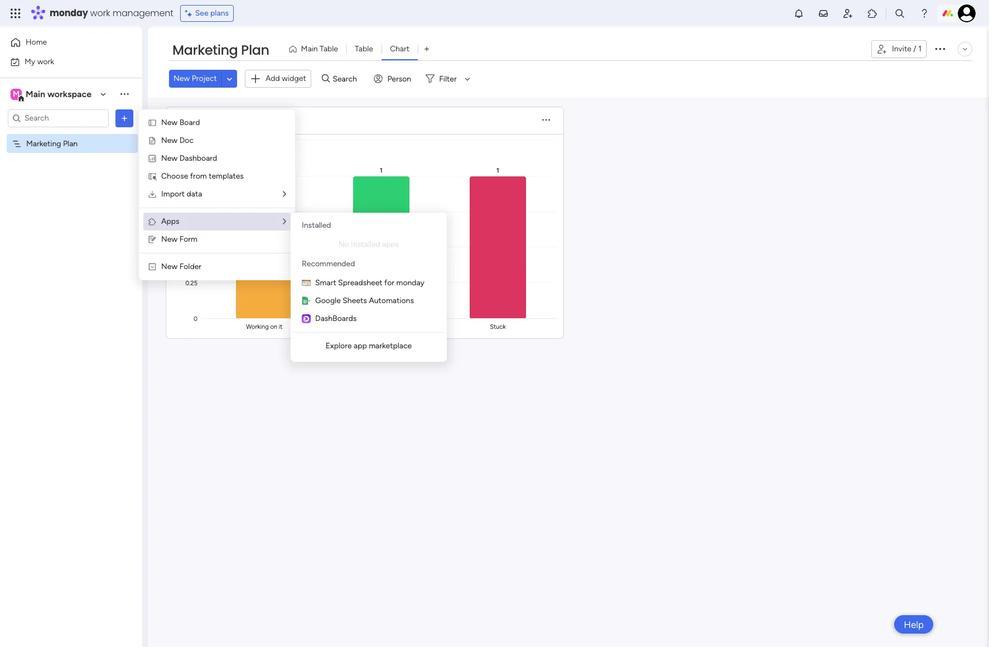 Task type: vqa. For each thing, say whether or not it's contained in the screenshot.
adding
no



Task type: describe. For each thing, give the bounding box(es) containing it.
management
[[113, 7, 173, 20]]

workspace image
[[11, 88, 22, 100]]

explore app marketplace
[[326, 341, 412, 351]]

my work
[[25, 57, 54, 66]]

new board
[[161, 118, 200, 127]]

table inside table button
[[355, 44, 373, 54]]

add widget button
[[245, 70, 311, 88]]

add widget
[[266, 74, 306, 83]]

invite / 1
[[893, 44, 922, 54]]

v2 search image
[[322, 73, 330, 85]]

0 horizontal spatial installed
[[302, 221, 331, 230]]

chart button
[[382, 40, 418, 58]]

apps
[[161, 217, 180, 226]]

form image
[[148, 235, 157, 244]]

import data
[[161, 189, 202, 199]]

james peterson image
[[959, 4, 976, 22]]

m
[[13, 89, 20, 99]]

apps
[[382, 240, 399, 249]]

help image
[[919, 8, 931, 19]]

no installed apps menu item
[[302, 238, 436, 251]]

work for monday
[[90, 7, 110, 20]]

list arrow image
[[283, 190, 286, 198]]

/
[[914, 44, 917, 54]]

monday work management
[[50, 7, 173, 20]]

table inside main table button
[[320, 44, 338, 54]]

add
[[266, 74, 280, 83]]

chart main content
[[148, 97, 990, 647]]

apps image
[[868, 8, 879, 19]]

new for new form
[[161, 234, 178, 244]]

invite members image
[[843, 8, 854, 19]]

new for new board
[[161, 118, 178, 127]]

installed inside menu item
[[351, 240, 381, 249]]

marketing plan list box
[[0, 132, 142, 304]]

plan inside field
[[241, 41, 269, 59]]

main for main table
[[301, 44, 318, 54]]

filter
[[439, 74, 457, 84]]

chart inside button
[[390, 44, 410, 54]]

new for new dashboard
[[161, 154, 178, 163]]

dashboard
[[180, 154, 217, 163]]

expand board header image
[[961, 45, 970, 54]]

from
[[190, 171, 207, 181]]

filter button
[[422, 70, 474, 88]]

import data image
[[148, 190, 157, 199]]

app logo image for google
[[302, 296, 311, 305]]

apps image
[[148, 217, 157, 226]]

spreadsheet
[[338, 278, 383, 288]]

notifications image
[[794, 8, 805, 19]]

see plans
[[195, 8, 229, 18]]

marketing inside list box
[[26, 139, 61, 148]]

board
[[180, 118, 200, 127]]

widget
[[282, 74, 306, 83]]

plans
[[210, 8, 229, 18]]

main table
[[301, 44, 338, 54]]

templates
[[209, 171, 244, 181]]

marketplace
[[369, 341, 412, 351]]

Search field
[[330, 71, 364, 87]]

smart
[[315, 278, 336, 288]]

3 app logo image from the top
[[302, 314, 311, 323]]

invite
[[893, 44, 912, 54]]

new folder image
[[148, 262, 157, 271]]

choose from templates
[[161, 171, 244, 181]]

main for main workspace
[[26, 88, 45, 99]]

new for new doc
[[161, 136, 178, 145]]

smart spreadsheet for monday
[[315, 278, 425, 288]]

google
[[315, 296, 341, 305]]

automations
[[369, 296, 414, 305]]

new folder
[[161, 262, 202, 271]]

chart inside main content
[[184, 113, 212, 127]]

my work button
[[7, 53, 120, 71]]



Task type: locate. For each thing, give the bounding box(es) containing it.
0 vertical spatial work
[[90, 7, 110, 20]]

1 vertical spatial plan
[[63, 139, 78, 148]]

doc
[[180, 136, 194, 145]]

1 vertical spatial marketing
[[26, 139, 61, 148]]

invite / 1 button
[[872, 40, 927, 58]]

dashboards
[[315, 314, 357, 323]]

table
[[320, 44, 338, 54], [355, 44, 373, 54]]

new right service icon
[[161, 136, 178, 145]]

folder
[[180, 262, 202, 271]]

new dashboard
[[161, 154, 217, 163]]

see plans button
[[180, 5, 234, 22]]

no installed apps
[[339, 240, 399, 249]]

chart left add view icon
[[390, 44, 410, 54]]

new for new project
[[174, 74, 190, 83]]

project
[[192, 74, 217, 83]]

0 horizontal spatial plan
[[63, 139, 78, 148]]

marketing plan inside field
[[173, 41, 269, 59]]

workspace selection element
[[11, 87, 93, 102]]

marketing plan up angle down icon
[[173, 41, 269, 59]]

select product image
[[10, 8, 21, 19]]

add view image
[[425, 45, 429, 53]]

new board image
[[148, 118, 157, 127]]

google sheets automations
[[315, 296, 414, 305]]

search everything image
[[895, 8, 906, 19]]

0 vertical spatial plan
[[241, 41, 269, 59]]

marketing
[[173, 41, 238, 59], [26, 139, 61, 148]]

1 vertical spatial monday
[[397, 278, 425, 288]]

new inside button
[[174, 74, 190, 83]]

my
[[25, 57, 35, 66]]

1 app logo image from the top
[[302, 279, 311, 288]]

1 vertical spatial chart
[[184, 113, 212, 127]]

new right new dashboard image
[[161, 154, 178, 163]]

choose
[[161, 171, 188, 181]]

0 vertical spatial main
[[301, 44, 318, 54]]

data
[[187, 189, 202, 199]]

0 horizontal spatial marketing
[[26, 139, 61, 148]]

new
[[174, 74, 190, 83], [161, 118, 178, 127], [161, 136, 178, 145], [161, 154, 178, 163], [161, 234, 178, 244], [161, 262, 178, 271]]

work
[[90, 7, 110, 20], [37, 57, 54, 66]]

home
[[26, 37, 47, 47]]

plan up add in the left top of the page
[[241, 41, 269, 59]]

new right new board icon
[[161, 118, 178, 127]]

marketing down search in workspace "field"
[[26, 139, 61, 148]]

inbox image
[[818, 8, 830, 19]]

work for my
[[37, 57, 54, 66]]

0 horizontal spatial marketing plan
[[26, 139, 78, 148]]

1 vertical spatial app logo image
[[302, 296, 311, 305]]

0 horizontal spatial main
[[26, 88, 45, 99]]

1 vertical spatial main
[[26, 88, 45, 99]]

monday right for on the top left
[[397, 278, 425, 288]]

Search in workspace field
[[23, 112, 93, 124]]

new left the project
[[174, 74, 190, 83]]

work inside button
[[37, 57, 54, 66]]

chart up doc
[[184, 113, 212, 127]]

see
[[195, 8, 209, 18]]

1 horizontal spatial chart
[[390, 44, 410, 54]]

installed right no
[[351, 240, 381, 249]]

1 table from the left
[[320, 44, 338, 54]]

choose from templates image
[[148, 172, 157, 181]]

1 vertical spatial installed
[[351, 240, 381, 249]]

list arrow image
[[283, 218, 286, 226]]

menu
[[139, 109, 295, 280], [293, 215, 445, 360]]

new right new folder image
[[161, 262, 178, 271]]

1 vertical spatial marketing plan
[[26, 139, 78, 148]]

1 vertical spatial work
[[37, 57, 54, 66]]

recommended
[[302, 259, 355, 269]]

sheets
[[343, 296, 367, 305]]

person
[[388, 74, 412, 84]]

new doc
[[161, 136, 194, 145]]

main inside button
[[301, 44, 318, 54]]

1 horizontal spatial work
[[90, 7, 110, 20]]

main workspace
[[26, 88, 92, 99]]

main
[[301, 44, 318, 54], [26, 88, 45, 99]]

main up widget
[[301, 44, 318, 54]]

marketing plan
[[173, 41, 269, 59], [26, 139, 78, 148]]

1 horizontal spatial monday
[[397, 278, 425, 288]]

0 vertical spatial marketing
[[173, 41, 238, 59]]

0 horizontal spatial table
[[320, 44, 338, 54]]

installed
[[302, 221, 331, 230], [351, 240, 381, 249]]

0 vertical spatial monday
[[50, 7, 88, 20]]

table up search "field"
[[355, 44, 373, 54]]

app logo image left smart
[[302, 279, 311, 288]]

workspace options image
[[119, 88, 130, 100]]

arrow down image
[[461, 72, 474, 86]]

monday up home button
[[50, 7, 88, 20]]

Marketing Plan field
[[170, 41, 272, 60]]

app logo image
[[302, 279, 311, 288], [302, 296, 311, 305], [302, 314, 311, 323]]

person button
[[370, 70, 418, 88]]

main inside workspace selection element
[[26, 88, 45, 99]]

2 table from the left
[[355, 44, 373, 54]]

options image
[[934, 42, 947, 55]]

monday
[[50, 7, 88, 20], [397, 278, 425, 288]]

help
[[904, 619, 925, 630]]

options image
[[119, 112, 130, 124]]

app logo image left google
[[302, 296, 311, 305]]

menu containing installed
[[293, 215, 445, 360]]

1
[[919, 44, 922, 54]]

explore
[[326, 341, 352, 351]]

new form
[[161, 234, 198, 244]]

installed right list arrow icon
[[302, 221, 331, 230]]

chart
[[390, 44, 410, 54], [184, 113, 212, 127]]

2 vertical spatial app logo image
[[302, 314, 311, 323]]

1 horizontal spatial main
[[301, 44, 318, 54]]

plan
[[241, 41, 269, 59], [63, 139, 78, 148]]

new dashboard image
[[148, 154, 157, 163]]

more dots image
[[543, 116, 550, 124]]

workspace
[[47, 88, 92, 99]]

plan down search in workspace "field"
[[63, 139, 78, 148]]

marketing plan inside list box
[[26, 139, 78, 148]]

new for new folder
[[161, 262, 178, 271]]

app logo image left dashboards
[[302, 314, 311, 323]]

app logo image for smart
[[302, 279, 311, 288]]

0 vertical spatial marketing plan
[[173, 41, 269, 59]]

work left management
[[90, 7, 110, 20]]

0 vertical spatial app logo image
[[302, 279, 311, 288]]

option
[[0, 133, 142, 136]]

no
[[339, 240, 349, 249]]

home button
[[7, 33, 120, 51]]

0 horizontal spatial monday
[[50, 7, 88, 20]]

marketing plan down search in workspace "field"
[[26, 139, 78, 148]]

marketing up the project
[[173, 41, 238, 59]]

for
[[385, 278, 395, 288]]

1 horizontal spatial marketing
[[173, 41, 238, 59]]

1 horizontal spatial table
[[355, 44, 373, 54]]

1 horizontal spatial marketing plan
[[173, 41, 269, 59]]

app
[[354, 341, 367, 351]]

new project button
[[169, 70, 222, 88]]

0 vertical spatial installed
[[302, 221, 331, 230]]

plan inside list box
[[63, 139, 78, 148]]

table up v2 search icon
[[320, 44, 338, 54]]

table button
[[347, 40, 382, 58]]

menu containing new board
[[139, 109, 295, 280]]

service icon image
[[148, 136, 157, 145]]

marketing inside field
[[173, 41, 238, 59]]

angle down image
[[227, 75, 232, 83]]

work right my
[[37, 57, 54, 66]]

new project
[[174, 74, 217, 83]]

form
[[180, 234, 198, 244]]

main table button
[[284, 40, 347, 58]]

0 horizontal spatial chart
[[184, 113, 212, 127]]

1 horizontal spatial plan
[[241, 41, 269, 59]]

0 vertical spatial chart
[[390, 44, 410, 54]]

2 app logo image from the top
[[302, 296, 311, 305]]

new right form 'image'
[[161, 234, 178, 244]]

1 horizontal spatial installed
[[351, 240, 381, 249]]

import
[[161, 189, 185, 199]]

help button
[[895, 615, 934, 634]]

0 horizontal spatial work
[[37, 57, 54, 66]]

main right workspace image
[[26, 88, 45, 99]]



